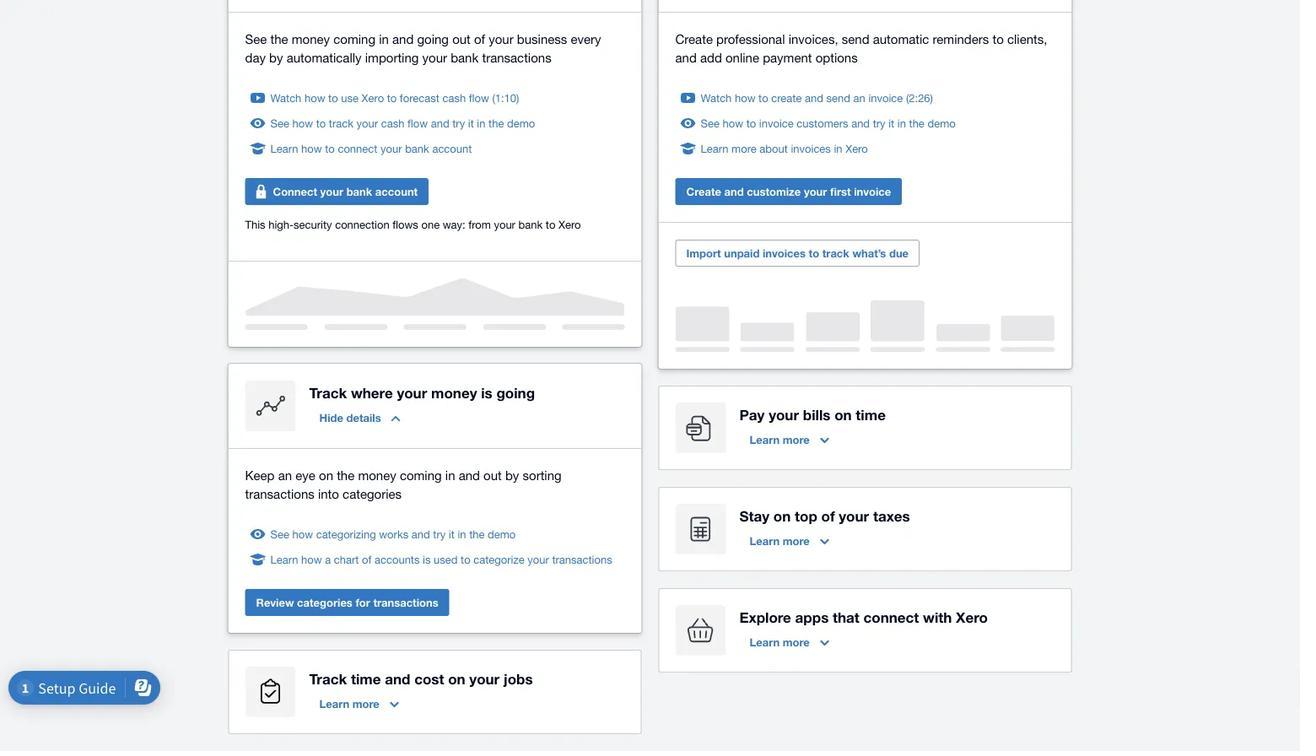 Task type: describe. For each thing, give the bounding box(es) containing it.
see for see how to track your cash flow and try it in the demo
[[270, 116, 289, 130]]

professional
[[717, 31, 785, 46]]

your inside button
[[320, 185, 344, 198]]

connect for your
[[338, 142, 378, 155]]

import unpaid invoices to track what's due
[[687, 246, 909, 260]]

send inside create professional invoices, send automatic reminders to clients, and add online payment options
[[842, 31, 870, 46]]

watch for the
[[270, 91, 302, 104]]

learn more button for your
[[740, 426, 840, 453]]

to right from
[[546, 218, 556, 231]]

and inside create professional invoices, send automatic reminders to clients, and add online payment options
[[676, 50, 697, 65]]

explore
[[740, 608, 791, 625]]

going inside see the money coming in and going out of your business every day by automatically importing your bank transactions
[[417, 31, 449, 46]]

and left cost
[[385, 670, 411, 687]]

learn how to connect your bank account
[[270, 142, 472, 155]]

connect for with
[[864, 608, 919, 625]]

learn down pay
[[750, 433, 780, 446]]

first
[[830, 185, 851, 198]]

watch how to create and send an invoice (2:26) link
[[701, 89, 933, 106]]

and inside keep an eye on the money coming in and out by sorting transactions into categories
[[459, 468, 480, 482]]

categorizing
[[316, 527, 376, 541]]

coming inside keep an eye on the money coming in and out by sorting transactions into categories
[[400, 468, 442, 482]]

what's
[[853, 246, 886, 260]]

money inside keep an eye on the money coming in and out by sorting transactions into categories
[[358, 468, 396, 482]]

the up categorize
[[469, 527, 485, 541]]

on left top on the bottom
[[774, 507, 791, 524]]

watch how to create and send an invoice (2:26)
[[701, 91, 933, 104]]

and down forecast
[[431, 116, 449, 130]]

to inside learn how a chart of accounts is used to categorize your transactions link
[[461, 553, 471, 566]]

1 horizontal spatial try
[[453, 116, 465, 130]]

hide details button
[[309, 404, 411, 431]]

your right from
[[494, 218, 516, 231]]

invoices preview bar graph image
[[676, 300, 1055, 352]]

flows
[[393, 218, 418, 231]]

reminders
[[933, 31, 989, 46]]

payment
[[763, 50, 812, 65]]

how for chart
[[301, 553, 322, 566]]

0 horizontal spatial it
[[449, 527, 455, 541]]

it inside "link"
[[889, 116, 895, 130]]

explore apps that connect with xero
[[740, 608, 988, 625]]

hide details
[[319, 411, 381, 424]]

in inside keep an eye on the money coming in and out by sorting transactions into categories
[[445, 468, 455, 482]]

review categories for transactions button
[[245, 589, 450, 616]]

0 horizontal spatial flow
[[408, 116, 428, 130]]

for
[[356, 596, 370, 609]]

add-ons icon image
[[676, 605, 726, 656]]

import unpaid invoices to track what's due button
[[676, 240, 920, 267]]

to left use
[[328, 91, 338, 104]]

an inside watch how to create and send an invoice (2:26) link
[[854, 91, 866, 104]]

works
[[379, 527, 409, 541]]

add
[[700, 50, 722, 65]]

accounts
[[375, 553, 420, 566]]

how for create
[[735, 91, 756, 104]]

create for create professional invoices, send automatic reminders to clients, and add online payment options
[[676, 31, 713, 46]]

due
[[889, 246, 909, 260]]

more for stay on top of your taxes
[[783, 534, 810, 547]]

your right categorize
[[528, 553, 549, 566]]

of inside see the money coming in and going out of your business every day by automatically importing your bank transactions
[[474, 31, 485, 46]]

high-
[[269, 218, 294, 231]]

your right where
[[397, 384, 427, 401]]

where
[[351, 384, 393, 401]]

0 vertical spatial time
[[856, 406, 886, 423]]

stay on top of your taxes
[[740, 507, 910, 524]]

watch how to use xero to forecast cash flow (1:10)
[[270, 91, 519, 104]]

1 vertical spatial send
[[827, 91, 851, 104]]

apps
[[795, 608, 829, 625]]

learn inside learn how a chart of accounts is used to categorize your transactions link
[[270, 553, 298, 566]]

your up learn how to connect your bank account
[[357, 116, 378, 130]]

more for explore apps that connect with xero
[[783, 635, 810, 649]]

and up customers
[[805, 91, 824, 104]]

track for track time and cost on your jobs
[[309, 670, 347, 687]]

this high-security connection flows one way: from your bank to xero
[[245, 218, 581, 231]]

watch how to use xero to forecast cash flow (1:10) link
[[270, 89, 519, 106]]

details
[[346, 411, 381, 424]]

transactions right categorize
[[552, 553, 612, 566]]

your left taxes
[[839, 507, 869, 524]]

see how categorizing works and try it in the demo link
[[270, 526, 516, 543]]

and right the works
[[412, 527, 430, 541]]

create professional invoices, send automatic reminders to clients, and add online payment options
[[676, 31, 1048, 65]]

review categories for transactions
[[256, 596, 439, 609]]

1 vertical spatial is
[[423, 553, 431, 566]]

from
[[469, 218, 491, 231]]

learn how to connect your bank account link
[[270, 140, 472, 157]]

how for connect
[[301, 142, 322, 155]]

banking preview line graph image
[[245, 278, 625, 330]]

an inside keep an eye on the money coming in and out by sorting transactions into categories
[[278, 468, 292, 482]]

every
[[571, 31, 601, 46]]

keep
[[245, 468, 275, 482]]

forecast
[[400, 91, 440, 104]]

(2:26)
[[906, 91, 933, 104]]

more left about
[[732, 142, 757, 155]]

see how categorizing works and try it in the demo
[[270, 527, 516, 541]]

way:
[[443, 218, 466, 231]]

0 vertical spatial invoice
[[869, 91, 903, 104]]

bank inside see the money coming in and going out of your business every day by automatically importing your bank transactions
[[451, 50, 479, 65]]

sorting
[[523, 468, 562, 482]]

account inside connect your bank account button
[[375, 185, 418, 198]]

coming inside see the money coming in and going out of your business every day by automatically importing your bank transactions
[[334, 31, 376, 46]]

transactions inside button
[[373, 596, 439, 609]]

your right pay
[[769, 406, 799, 423]]

bank inside learn how to connect your bank account "link"
[[405, 142, 429, 155]]

create and customize your first invoice
[[687, 185, 891, 198]]

track money icon image
[[245, 381, 296, 431]]

review
[[256, 596, 294, 609]]

learn more button for time
[[309, 690, 409, 717]]

bank inside connect your bank account button
[[347, 185, 372, 198]]

1 vertical spatial time
[[351, 670, 381, 687]]

more for track time and cost on your jobs
[[353, 697, 380, 710]]

importing
[[365, 50, 419, 65]]

a
[[325, 553, 331, 566]]

connect your bank account
[[273, 185, 418, 198]]

create
[[772, 91, 802, 104]]

to inside create professional invoices, send automatic reminders to clients, and add online payment options
[[993, 31, 1004, 46]]

demo up categorize
[[488, 527, 516, 541]]

demo down (1:10)
[[507, 116, 535, 130]]

to inside watch how to create and send an invoice (2:26) link
[[759, 91, 769, 104]]

by inside see the money coming in and going out of your business every day by automatically importing your bank transactions
[[269, 50, 283, 65]]

1 vertical spatial cash
[[381, 116, 405, 130]]

into
[[318, 486, 339, 501]]

pay your bills on time
[[740, 406, 886, 423]]

options
[[816, 50, 858, 65]]

learn more button for apps
[[740, 629, 840, 656]]

your left business at the left top of the page
[[489, 31, 514, 46]]

connection
[[335, 218, 390, 231]]

bank right from
[[519, 218, 543, 231]]

keep an eye on the money coming in and out by sorting transactions into categories
[[245, 468, 562, 501]]

cost
[[414, 670, 444, 687]]

create and customize your first invoice button
[[676, 178, 902, 205]]

learn more about invoices in xero link
[[701, 140, 868, 157]]

pay
[[740, 406, 765, 423]]

learn more for your
[[750, 433, 810, 446]]

(1:10)
[[492, 91, 519, 104]]

learn how a chart of accounts is used to categorize your transactions
[[270, 553, 612, 566]]

your right 'importing' on the top left of page
[[422, 50, 447, 65]]

learn how a chart of accounts is used to categorize your transactions link
[[270, 551, 612, 568]]

automatic
[[873, 31, 929, 46]]

jobs
[[504, 670, 533, 687]]

customize
[[747, 185, 801, 198]]

chart
[[334, 553, 359, 566]]

use
[[341, 91, 359, 104]]

invoices inside 'button'
[[763, 246, 806, 260]]

track for track where your money is going
[[309, 384, 347, 401]]

security
[[294, 218, 332, 231]]

out inside see the money coming in and going out of your business every day by automatically importing your bank transactions
[[452, 31, 471, 46]]

hide
[[319, 411, 343, 424]]

the down (1:10)
[[489, 116, 504, 130]]

learn more button for on
[[740, 527, 840, 554]]

import
[[687, 246, 721, 260]]



Task type: vqa. For each thing, say whether or not it's contained in the screenshot.
the top More row options image
no



Task type: locate. For each thing, give the bounding box(es) containing it.
the down (2:26)
[[909, 116, 925, 130]]

invoices,
[[789, 31, 839, 46]]

try right customers
[[873, 116, 886, 130]]

in inside see the money coming in and going out of your business every day by automatically importing your bank transactions
[[379, 31, 389, 46]]

2 horizontal spatial try
[[873, 116, 886, 130]]

invoice inside button
[[854, 185, 891, 198]]

learn more for time
[[319, 697, 380, 710]]

out left business at the left top of the page
[[452, 31, 471, 46]]

on inside keep an eye on the money coming in and out by sorting transactions into categories
[[319, 468, 333, 482]]

how inside learn how to connect your bank account "link"
[[301, 142, 322, 155]]

more down track time and cost on your jobs
[[353, 697, 380, 710]]

and
[[392, 31, 414, 46], [676, 50, 697, 65], [805, 91, 824, 104], [431, 116, 449, 130], [852, 116, 870, 130], [725, 185, 744, 198], [459, 468, 480, 482], [412, 527, 430, 541], [385, 670, 411, 687]]

that
[[833, 608, 860, 625]]

how inside watch how to use xero to forecast cash flow (1:10) link
[[305, 91, 325, 104]]

watch down automatically
[[270, 91, 302, 104]]

0 vertical spatial send
[[842, 31, 870, 46]]

learn more down explore
[[750, 635, 810, 649]]

clients,
[[1008, 31, 1048, 46]]

1 horizontal spatial account
[[432, 142, 472, 155]]

connect up connect your bank account
[[338, 142, 378, 155]]

transactions down business at the left top of the page
[[482, 50, 552, 65]]

see for see how categorizing works and try it in the demo
[[270, 527, 289, 541]]

more down pay your bills on time
[[783, 433, 810, 446]]

to left what's
[[809, 246, 820, 260]]

1 track from the top
[[309, 384, 347, 401]]

create for create and customize your first invoice
[[687, 185, 721, 198]]

and left add
[[676, 50, 697, 65]]

1 horizontal spatial track
[[823, 246, 850, 260]]

about
[[760, 142, 788, 155]]

invoice inside "link"
[[759, 116, 794, 130]]

time left cost
[[351, 670, 381, 687]]

1 vertical spatial categories
[[297, 596, 353, 609]]

learn down 'stay'
[[750, 534, 780, 547]]

taxes
[[873, 507, 910, 524]]

of right top on the bottom
[[822, 507, 835, 524]]

1 horizontal spatial money
[[358, 468, 396, 482]]

0 horizontal spatial cash
[[381, 116, 405, 130]]

one
[[422, 218, 440, 231]]

an left eye
[[278, 468, 292, 482]]

categories inside keep an eye on the money coming in and out by sorting transactions into categories
[[343, 486, 402, 501]]

projects icon image
[[245, 667, 296, 717]]

track where your money is going
[[309, 384, 535, 401]]

cash right forecast
[[443, 91, 466, 104]]

to inside see how to invoice customers and try it in the demo "link"
[[747, 116, 756, 130]]

to inside learn how to connect your bank account "link"
[[325, 142, 335, 155]]

more
[[732, 142, 757, 155], [783, 433, 810, 446], [783, 534, 810, 547], [783, 635, 810, 649], [353, 697, 380, 710]]

see down keep
[[270, 527, 289, 541]]

on right bills
[[835, 406, 852, 423]]

1 vertical spatial money
[[431, 384, 477, 401]]

business
[[517, 31, 567, 46]]

to left create
[[759, 91, 769, 104]]

it down watch how to use xero to forecast cash flow (1:10) link
[[468, 116, 474, 130]]

customers
[[797, 116, 849, 130]]

0 vertical spatial out
[[452, 31, 471, 46]]

see how to track your cash flow and try it in the demo
[[270, 116, 535, 130]]

online
[[726, 50, 760, 65]]

in
[[379, 31, 389, 46], [477, 116, 486, 130], [898, 116, 906, 130], [834, 142, 843, 155], [445, 468, 455, 482], [458, 527, 466, 541]]

connect your bank account button
[[245, 178, 429, 205]]

learn more button
[[740, 426, 840, 453], [740, 527, 840, 554], [740, 629, 840, 656], [309, 690, 409, 717]]

2 horizontal spatial it
[[889, 116, 895, 130]]

transactions inside keep an eye on the money coming in and out by sorting transactions into categories
[[245, 486, 315, 501]]

how for track
[[292, 116, 313, 130]]

categories inside button
[[297, 596, 353, 609]]

top
[[795, 507, 818, 524]]

your inside "link"
[[381, 142, 402, 155]]

and up 'importing' on the top left of page
[[392, 31, 414, 46]]

1 vertical spatial going
[[497, 384, 535, 401]]

on
[[835, 406, 852, 423], [319, 468, 333, 482], [774, 507, 791, 524], [448, 670, 466, 687]]

on up 'into'
[[319, 468, 333, 482]]

automatically
[[287, 50, 362, 65]]

invoice left (2:26)
[[869, 91, 903, 104]]

invoice
[[869, 91, 903, 104], [759, 116, 794, 130], [854, 185, 891, 198]]

how inside watch how to create and send an invoice (2:26) link
[[735, 91, 756, 104]]

learn more for on
[[750, 534, 810, 547]]

create
[[676, 31, 713, 46], [687, 185, 721, 198]]

it
[[468, 116, 474, 130], [889, 116, 895, 130], [449, 527, 455, 541]]

categories
[[343, 486, 402, 501], [297, 596, 353, 609]]

an
[[854, 91, 866, 104], [278, 468, 292, 482]]

send up see how to invoice customers and try it in the demo
[[827, 91, 851, 104]]

0 horizontal spatial of
[[362, 553, 372, 566]]

0 vertical spatial money
[[292, 31, 330, 46]]

to inside import unpaid invoices to track what's due 'button'
[[809, 246, 820, 260]]

see inside see the money coming in and going out of your business every day by automatically importing your bank transactions
[[245, 31, 267, 46]]

flow down forecast
[[408, 116, 428, 130]]

see up connect
[[270, 116, 289, 130]]

2 vertical spatial of
[[362, 553, 372, 566]]

with
[[923, 608, 952, 625]]

on right cost
[[448, 670, 466, 687]]

to right the used
[[461, 553, 471, 566]]

0 vertical spatial an
[[854, 91, 866, 104]]

bills icon image
[[676, 403, 726, 453]]

2 watch from the left
[[701, 91, 732, 104]]

0 horizontal spatial money
[[292, 31, 330, 46]]

2 vertical spatial money
[[358, 468, 396, 482]]

1 vertical spatial track
[[309, 670, 347, 687]]

1 horizontal spatial of
[[474, 31, 485, 46]]

1 vertical spatial flow
[[408, 116, 428, 130]]

connect right that
[[864, 608, 919, 625]]

eye
[[296, 468, 316, 482]]

learn more down track time and cost on your jobs
[[319, 697, 380, 710]]

more for pay your bills on time
[[783, 433, 810, 446]]

learn inside learn more about invoices in xero link
[[701, 142, 729, 155]]

by inside keep an eye on the money coming in and out by sorting transactions into categories
[[505, 468, 519, 482]]

money
[[292, 31, 330, 46], [431, 384, 477, 401], [358, 468, 396, 482]]

see how to invoice customers and try it in the demo
[[701, 116, 956, 130]]

1 horizontal spatial watch
[[701, 91, 732, 104]]

your inside button
[[804, 185, 827, 198]]

learn down explore
[[750, 635, 780, 649]]

to left clients,
[[993, 31, 1004, 46]]

create up "import"
[[687, 185, 721, 198]]

to up the learn more about invoices in xero
[[747, 116, 756, 130]]

used
[[434, 553, 458, 566]]

track left what's
[[823, 246, 850, 260]]

see for see the money coming in and going out of your business every day by automatically importing your bank transactions
[[245, 31, 267, 46]]

to up see how to track your cash flow and try it in the demo
[[387, 91, 397, 104]]

create up add
[[676, 31, 713, 46]]

connect inside "link"
[[338, 142, 378, 155]]

1 vertical spatial coming
[[400, 468, 442, 482]]

and inside see the money coming in and going out of your business every day by automatically importing your bank transactions
[[392, 31, 414, 46]]

0 vertical spatial flow
[[469, 91, 489, 104]]

track up hide
[[309, 384, 347, 401]]

how inside see how to track your cash flow and try it in the demo link
[[292, 116, 313, 130]]

your left first
[[804, 185, 827, 198]]

1 vertical spatial by
[[505, 468, 519, 482]]

the inside keep an eye on the money coming in and out by sorting transactions into categories
[[337, 468, 355, 482]]

transactions
[[482, 50, 552, 65], [245, 486, 315, 501], [552, 553, 612, 566], [373, 596, 439, 609]]

0 vertical spatial categories
[[343, 486, 402, 501]]

try inside "link"
[[873, 116, 886, 130]]

see how to invoice customers and try it in the demo link
[[701, 115, 956, 132]]

0 horizontal spatial time
[[351, 670, 381, 687]]

0 horizontal spatial by
[[269, 50, 283, 65]]

it up the used
[[449, 527, 455, 541]]

this
[[245, 218, 265, 231]]

1 horizontal spatial it
[[468, 116, 474, 130]]

1 vertical spatial of
[[822, 507, 835, 524]]

by right day
[[269, 50, 283, 65]]

money right where
[[431, 384, 477, 401]]

1 horizontal spatial out
[[484, 468, 502, 482]]

taxes icon image
[[676, 504, 726, 554]]

connect
[[273, 185, 317, 198]]

0 horizontal spatial track
[[329, 116, 354, 130]]

invoices down customers
[[791, 142, 831, 155]]

1 horizontal spatial cash
[[443, 91, 466, 104]]

0 vertical spatial of
[[474, 31, 485, 46]]

transactions down keep
[[245, 486, 315, 501]]

0 vertical spatial invoices
[[791, 142, 831, 155]]

how inside 'see how categorizing works and try it in the demo' link
[[292, 527, 313, 541]]

0 horizontal spatial out
[[452, 31, 471, 46]]

0 vertical spatial cash
[[443, 91, 466, 104]]

to inside see how to track your cash flow and try it in the demo link
[[316, 116, 326, 130]]

1 horizontal spatial is
[[481, 384, 493, 401]]

1 vertical spatial invoices
[[763, 246, 806, 260]]

0 horizontal spatial watch
[[270, 91, 302, 104]]

1 vertical spatial invoice
[[759, 116, 794, 130]]

0 horizontal spatial is
[[423, 553, 431, 566]]

2 horizontal spatial of
[[822, 507, 835, 524]]

send
[[842, 31, 870, 46], [827, 91, 851, 104]]

create inside create professional invoices, send automatic reminders to clients, and add online payment options
[[676, 31, 713, 46]]

to up learn how to connect your bank account
[[316, 116, 326, 130]]

unpaid
[[724, 246, 760, 260]]

out left sorting
[[484, 468, 502, 482]]

an up see how to invoice customers and try it in the demo
[[854, 91, 866, 104]]

time
[[856, 406, 886, 423], [351, 670, 381, 687]]

stay
[[740, 507, 770, 524]]

invoices right 'unpaid'
[[763, 246, 806, 260]]

how inside see how to invoice customers and try it in the demo "link"
[[723, 116, 744, 130]]

0 horizontal spatial coming
[[334, 31, 376, 46]]

0 vertical spatial coming
[[334, 31, 376, 46]]

track
[[309, 384, 347, 401], [309, 670, 347, 687]]

track inside 'button'
[[823, 246, 850, 260]]

track down use
[[329, 116, 354, 130]]

bank right 'importing' on the top left of page
[[451, 50, 479, 65]]

your right connect
[[320, 185, 344, 198]]

to
[[993, 31, 1004, 46], [328, 91, 338, 104], [387, 91, 397, 104], [759, 91, 769, 104], [316, 116, 326, 130], [747, 116, 756, 130], [325, 142, 335, 155], [546, 218, 556, 231], [809, 246, 820, 260], [461, 553, 471, 566]]

and inside button
[[725, 185, 744, 198]]

categories right 'into'
[[343, 486, 402, 501]]

1 horizontal spatial going
[[497, 384, 535, 401]]

transactions inside see the money coming in and going out of your business every day by automatically importing your bank transactions
[[482, 50, 552, 65]]

1 vertical spatial connect
[[864, 608, 919, 625]]

1 horizontal spatial an
[[854, 91, 866, 104]]

and left sorting
[[459, 468, 480, 482]]

money inside see the money coming in and going out of your business every day by automatically importing your bank transactions
[[292, 31, 330, 46]]

learn right projects icon
[[319, 697, 350, 710]]

money down 'details'
[[358, 468, 396, 482]]

learn more button down top on the bottom
[[740, 527, 840, 554]]

learn more
[[750, 433, 810, 446], [750, 534, 810, 547], [750, 635, 810, 649], [319, 697, 380, 710]]

0 horizontal spatial connect
[[338, 142, 378, 155]]

see the money coming in and going out of your business every day by automatically importing your bank transactions
[[245, 31, 601, 65]]

xero
[[362, 91, 384, 104], [846, 142, 868, 155], [559, 218, 581, 231], [956, 608, 988, 625]]

2 horizontal spatial money
[[431, 384, 477, 401]]

day
[[245, 50, 266, 65]]

track right projects icon
[[309, 670, 347, 687]]

money up automatically
[[292, 31, 330, 46]]

0 vertical spatial going
[[417, 31, 449, 46]]

0 horizontal spatial account
[[375, 185, 418, 198]]

watch down add
[[701, 91, 732, 104]]

learn more about invoices in xero
[[701, 142, 868, 155]]

1 horizontal spatial time
[[856, 406, 886, 423]]

flow left (1:10)
[[469, 91, 489, 104]]

0 vertical spatial account
[[432, 142, 472, 155]]

the inside "link"
[[909, 116, 925, 130]]

1 vertical spatial create
[[687, 185, 721, 198]]

0 horizontal spatial try
[[433, 527, 446, 541]]

account up flows
[[375, 185, 418, 198]]

connect
[[338, 142, 378, 155], [864, 608, 919, 625]]

see
[[245, 31, 267, 46], [270, 116, 289, 130], [701, 116, 720, 130], [270, 527, 289, 541]]

see for see how to invoice customers and try it in the demo
[[701, 116, 720, 130]]

try up the learn how a chart of accounts is used to categorize your transactions
[[433, 527, 446, 541]]

watch
[[270, 91, 302, 104], [701, 91, 732, 104]]

of left business at the left top of the page
[[474, 31, 485, 46]]

1 horizontal spatial coming
[[400, 468, 442, 482]]

demo inside "link"
[[928, 116, 956, 130]]

0 horizontal spatial an
[[278, 468, 292, 482]]

see how to track your cash flow and try it in the demo link
[[270, 115, 535, 132]]

watch for professional
[[701, 91, 732, 104]]

2 vertical spatial invoice
[[854, 185, 891, 198]]

learn left "a"
[[270, 553, 298, 566]]

bills
[[803, 406, 831, 423]]

1 watch from the left
[[270, 91, 302, 104]]

0 vertical spatial track
[[309, 384, 347, 401]]

categorize
[[474, 553, 525, 566]]

coming up the works
[[400, 468, 442, 482]]

0 vertical spatial by
[[269, 50, 283, 65]]

your left jobs
[[469, 670, 500, 687]]

learn more for apps
[[750, 635, 810, 649]]

your
[[489, 31, 514, 46], [422, 50, 447, 65], [357, 116, 378, 130], [381, 142, 402, 155], [320, 185, 344, 198], [804, 185, 827, 198], [494, 218, 516, 231], [397, 384, 427, 401], [769, 406, 799, 423], [839, 507, 869, 524], [528, 553, 549, 566], [469, 670, 500, 687]]

how inside learn how a chart of accounts is used to categorize your transactions link
[[301, 553, 322, 566]]

1 vertical spatial an
[[278, 468, 292, 482]]

of right chart at left
[[362, 553, 372, 566]]

0 vertical spatial track
[[329, 116, 354, 130]]

how for invoice
[[723, 116, 744, 130]]

how for use
[[305, 91, 325, 104]]

going
[[417, 31, 449, 46], [497, 384, 535, 401]]

the inside see the money coming in and going out of your business every day by automatically importing your bank transactions
[[270, 31, 288, 46]]

0 vertical spatial is
[[481, 384, 493, 401]]

1 horizontal spatial by
[[505, 468, 519, 482]]

invoice right first
[[854, 185, 891, 198]]

1 horizontal spatial connect
[[864, 608, 919, 625]]

try down watch how to use xero to forecast cash flow (1:10) link
[[453, 116, 465, 130]]

1 horizontal spatial flow
[[469, 91, 489, 104]]

how
[[305, 91, 325, 104], [735, 91, 756, 104], [292, 116, 313, 130], [723, 116, 744, 130], [301, 142, 322, 155], [292, 527, 313, 541], [301, 553, 322, 566]]

see down add
[[701, 116, 720, 130]]

your down see how to track your cash flow and try it in the demo link
[[381, 142, 402, 155]]

and inside "link"
[[852, 116, 870, 130]]

2 track from the top
[[309, 670, 347, 687]]

account down see how to track your cash flow and try it in the demo link
[[432, 142, 472, 155]]

and left customize
[[725, 185, 744, 198]]

it right customers
[[889, 116, 895, 130]]

1 vertical spatial out
[[484, 468, 502, 482]]

see inside "link"
[[701, 116, 720, 130]]

see up day
[[245, 31, 267, 46]]

coming up automatically
[[334, 31, 376, 46]]

time right bills
[[856, 406, 886, 423]]

the
[[270, 31, 288, 46], [489, 116, 504, 130], [909, 116, 925, 130], [337, 468, 355, 482], [469, 527, 485, 541]]

0 vertical spatial connect
[[338, 142, 378, 155]]

learn more down 'stay'
[[750, 534, 810, 547]]

0 vertical spatial create
[[676, 31, 713, 46]]

track
[[329, 116, 354, 130], [823, 246, 850, 260]]

is
[[481, 384, 493, 401], [423, 553, 431, 566]]

1 vertical spatial account
[[375, 185, 418, 198]]

0 horizontal spatial going
[[417, 31, 449, 46]]

how for works
[[292, 527, 313, 541]]

out inside keep an eye on the money coming in and out by sorting transactions into categories
[[484, 468, 502, 482]]

coming
[[334, 31, 376, 46], [400, 468, 442, 482]]

learn left about
[[701, 142, 729, 155]]

bank
[[451, 50, 479, 65], [405, 142, 429, 155], [347, 185, 372, 198], [519, 218, 543, 231]]

more down apps
[[783, 635, 810, 649]]

learn inside learn how to connect your bank account "link"
[[270, 142, 298, 155]]

learn more button down apps
[[740, 629, 840, 656]]

in inside "link"
[[898, 116, 906, 130]]

learn more down pay
[[750, 433, 810, 446]]

demo
[[507, 116, 535, 130], [928, 116, 956, 130], [488, 527, 516, 541]]

1 vertical spatial track
[[823, 246, 850, 260]]

the up 'into'
[[337, 468, 355, 482]]

track time and cost on your jobs
[[309, 670, 533, 687]]

account inside learn how to connect your bank account "link"
[[432, 142, 472, 155]]

create inside button
[[687, 185, 721, 198]]



